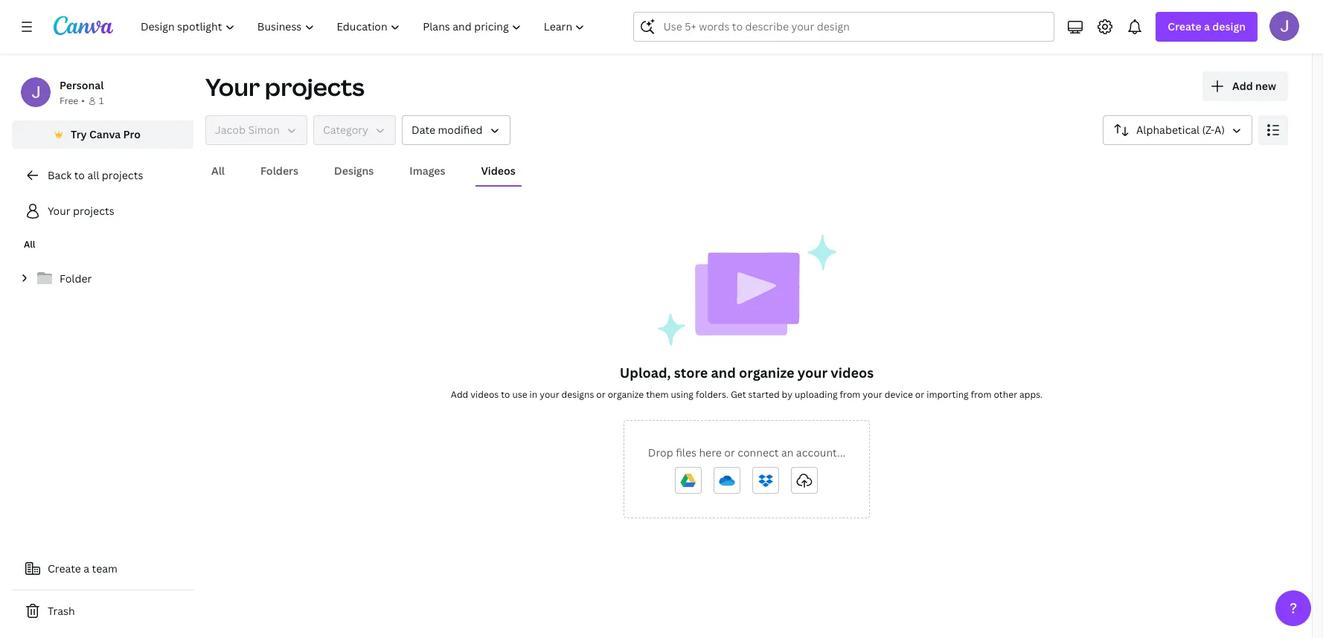 Task type: describe. For each thing, give the bounding box(es) containing it.
all inside button
[[211, 164, 225, 178]]

apps.
[[1020, 389, 1043, 401]]

to inside upload, store and organize your videos add videos to use in your designs or organize them using folders. get started by uploading from your device or importing from other apps.
[[501, 389, 510, 401]]

uploading
[[795, 389, 838, 401]]

free •
[[60, 95, 85, 107]]

0 vertical spatial projects
[[265, 71, 365, 103]]

2 vertical spatial projects
[[73, 204, 114, 218]]

jacob simon image
[[1270, 11, 1300, 41]]

0 horizontal spatial your
[[48, 204, 70, 218]]

(z-
[[1203, 123, 1215, 137]]

add new
[[1233, 79, 1277, 93]]

team
[[92, 562, 118, 576]]

store
[[675, 364, 708, 382]]

drop files here or connect an account...
[[648, 446, 846, 460]]

folders
[[261, 164, 299, 178]]

2 horizontal spatial your
[[863, 389, 883, 401]]

a for team
[[84, 562, 89, 576]]

started
[[749, 389, 780, 401]]

using
[[671, 389, 694, 401]]

images button
[[404, 157, 452, 185]]

2 horizontal spatial or
[[916, 389, 925, 401]]

2 from from the left
[[971, 389, 992, 401]]

category
[[323, 123, 369, 137]]

create a design
[[1169, 19, 1247, 34]]

alphabetical (z-a)
[[1137, 123, 1226, 137]]

by
[[782, 389, 793, 401]]

in
[[530, 389, 538, 401]]

1 vertical spatial your projects
[[48, 204, 114, 218]]

add new button
[[1203, 71, 1289, 101]]

back to all projects link
[[12, 161, 194, 191]]

all button
[[206, 157, 231, 185]]

trash
[[48, 605, 75, 619]]

folders button
[[255, 157, 305, 185]]

date modified
[[412, 123, 483, 137]]

Owner button
[[206, 115, 307, 145]]

other
[[994, 389, 1018, 401]]

1 horizontal spatial or
[[725, 446, 735, 460]]

0 vertical spatial your
[[206, 71, 260, 103]]

add inside "dropdown button"
[[1233, 79, 1254, 93]]

images
[[410, 164, 446, 178]]

1
[[99, 95, 104, 107]]

videos
[[481, 164, 516, 178]]



Task type: vqa. For each thing, say whether or not it's contained in the screenshot.
the top Add
yes



Task type: locate. For each thing, give the bounding box(es) containing it.
get
[[731, 389, 747, 401]]

folders.
[[696, 389, 729, 401]]

or right "device"
[[916, 389, 925, 401]]

a
[[1205, 19, 1211, 34], [84, 562, 89, 576]]

date
[[412, 123, 436, 137]]

None search field
[[634, 12, 1055, 42]]

1 horizontal spatial organize
[[739, 364, 795, 382]]

to inside back to all projects link
[[74, 168, 85, 182]]

your up jacob
[[206, 71, 260, 103]]

your
[[798, 364, 828, 382], [540, 389, 560, 401], [863, 389, 883, 401]]

pro
[[123, 127, 141, 141]]

0 vertical spatial add
[[1233, 79, 1254, 93]]

projects
[[265, 71, 365, 103], [102, 168, 143, 182], [73, 204, 114, 218]]

folder link
[[12, 264, 194, 295]]

1 vertical spatial your
[[48, 204, 70, 218]]

here
[[700, 446, 722, 460]]

create inside create a design dropdown button
[[1169, 19, 1202, 34]]

your down back
[[48, 204, 70, 218]]

new
[[1256, 79, 1277, 93]]

0 horizontal spatial all
[[24, 238, 35, 251]]

organize up started
[[739, 364, 795, 382]]

them
[[646, 389, 669, 401]]

connect
[[738, 446, 779, 460]]

from left "other" at the right
[[971, 389, 992, 401]]

0 horizontal spatial a
[[84, 562, 89, 576]]

designs
[[562, 389, 595, 401]]

1 horizontal spatial from
[[971, 389, 992, 401]]

1 vertical spatial a
[[84, 562, 89, 576]]

your left "device"
[[863, 389, 883, 401]]

canva
[[89, 127, 121, 141]]

organize
[[739, 364, 795, 382], [608, 389, 644, 401]]

all
[[87, 168, 99, 182]]

jacob
[[215, 123, 246, 137]]

all
[[211, 164, 225, 178], [24, 238, 35, 251]]

try
[[71, 127, 87, 141]]

videos up uploading
[[831, 364, 874, 382]]

create
[[1169, 19, 1202, 34], [48, 562, 81, 576]]

an
[[782, 446, 794, 460]]

upload,
[[620, 364, 671, 382]]

try canva pro button
[[12, 121, 194, 149]]

back to all projects
[[48, 168, 143, 182]]

0 vertical spatial all
[[211, 164, 225, 178]]

1 horizontal spatial your
[[798, 364, 828, 382]]

Sort by button
[[1104, 115, 1253, 145]]

create inside create a team button
[[48, 562, 81, 576]]

1 vertical spatial all
[[24, 238, 35, 251]]

1 vertical spatial organize
[[608, 389, 644, 401]]

folder
[[60, 272, 92, 286]]

1 vertical spatial create
[[48, 562, 81, 576]]

or right here
[[725, 446, 735, 460]]

add left new
[[1233, 79, 1254, 93]]

your projects up simon
[[206, 71, 365, 103]]

•
[[81, 95, 85, 107]]

from
[[840, 389, 861, 401], [971, 389, 992, 401]]

or right the designs on the left bottom of the page
[[597, 389, 606, 401]]

0 vertical spatial to
[[74, 168, 85, 182]]

projects right all at the left of the page
[[102, 168, 143, 182]]

create for create a design
[[1169, 19, 1202, 34]]

simon
[[248, 123, 280, 137]]

free
[[60, 95, 78, 107]]

a left "design"
[[1205, 19, 1211, 34]]

to left all at the left of the page
[[74, 168, 85, 182]]

1 vertical spatial projects
[[102, 168, 143, 182]]

and
[[712, 364, 736, 382]]

1 horizontal spatial add
[[1233, 79, 1254, 93]]

create left team
[[48, 562, 81, 576]]

drop
[[648, 446, 674, 460]]

from right uploading
[[840, 389, 861, 401]]

create a design button
[[1157, 12, 1258, 42]]

a)
[[1215, 123, 1226, 137]]

designs button
[[328, 157, 380, 185]]

add
[[1233, 79, 1254, 93], [451, 389, 469, 401]]

design
[[1213, 19, 1247, 34]]

Search search field
[[664, 13, 1026, 41]]

modified
[[438, 123, 483, 137]]

0 horizontal spatial or
[[597, 389, 606, 401]]

1 vertical spatial add
[[451, 389, 469, 401]]

or
[[597, 389, 606, 401], [916, 389, 925, 401], [725, 446, 735, 460]]

create for create a team
[[48, 562, 81, 576]]

1 horizontal spatial your projects
[[206, 71, 365, 103]]

account...
[[797, 446, 846, 460]]

1 horizontal spatial your
[[206, 71, 260, 103]]

trash link
[[12, 597, 194, 627]]

to left use
[[501, 389, 510, 401]]

add inside upload, store and organize your videos add videos to use in your designs or organize them using folders. get started by uploading from your device or importing from other apps.
[[451, 389, 469, 401]]

1 vertical spatial to
[[501, 389, 510, 401]]

0 vertical spatial organize
[[739, 364, 795, 382]]

a inside button
[[84, 562, 89, 576]]

1 from from the left
[[840, 389, 861, 401]]

Date modified button
[[402, 115, 510, 145]]

jacob simon
[[215, 123, 280, 137]]

videos left use
[[471, 389, 499, 401]]

0 horizontal spatial add
[[451, 389, 469, 401]]

projects up category
[[265, 71, 365, 103]]

back
[[48, 168, 72, 182]]

a inside dropdown button
[[1205, 19, 1211, 34]]

0 vertical spatial your projects
[[206, 71, 365, 103]]

your projects link
[[12, 197, 194, 226]]

0 horizontal spatial your
[[540, 389, 560, 401]]

videos button
[[475, 157, 522, 185]]

try canva pro
[[71, 127, 141, 141]]

0 horizontal spatial from
[[840, 389, 861, 401]]

your up uploading
[[798, 364, 828, 382]]

0 vertical spatial a
[[1205, 19, 1211, 34]]

0 vertical spatial create
[[1169, 19, 1202, 34]]

use
[[513, 389, 528, 401]]

1 horizontal spatial videos
[[831, 364, 874, 382]]

your
[[206, 71, 260, 103], [48, 204, 70, 218]]

your right in
[[540, 389, 560, 401]]

projects down all at the left of the page
[[73, 204, 114, 218]]

upload, store and organize your videos add videos to use in your designs or organize them using folders. get started by uploading from your device or importing from other apps.
[[451, 364, 1043, 401]]

0 horizontal spatial videos
[[471, 389, 499, 401]]

1 horizontal spatial create
[[1169, 19, 1202, 34]]

0 horizontal spatial organize
[[608, 389, 644, 401]]

videos
[[831, 364, 874, 382], [471, 389, 499, 401]]

your projects
[[206, 71, 365, 103], [48, 204, 114, 218]]

a left team
[[84, 562, 89, 576]]

0 horizontal spatial to
[[74, 168, 85, 182]]

1 vertical spatial videos
[[471, 389, 499, 401]]

0 vertical spatial videos
[[831, 364, 874, 382]]

top level navigation element
[[131, 12, 598, 42]]

to
[[74, 168, 85, 182], [501, 389, 510, 401]]

1 horizontal spatial to
[[501, 389, 510, 401]]

your projects down all at the left of the page
[[48, 204, 114, 218]]

designs
[[334, 164, 374, 178]]

alphabetical
[[1137, 123, 1200, 137]]

device
[[885, 389, 914, 401]]

add left use
[[451, 389, 469, 401]]

0 horizontal spatial create
[[48, 562, 81, 576]]

a for design
[[1205, 19, 1211, 34]]

Category button
[[313, 115, 396, 145]]

1 horizontal spatial a
[[1205, 19, 1211, 34]]

importing
[[927, 389, 969, 401]]

personal
[[60, 78, 104, 92]]

0 horizontal spatial your projects
[[48, 204, 114, 218]]

organize down upload,
[[608, 389, 644, 401]]

files
[[676, 446, 697, 460]]

create left "design"
[[1169, 19, 1202, 34]]

create a team
[[48, 562, 118, 576]]

1 horizontal spatial all
[[211, 164, 225, 178]]

create a team button
[[12, 555, 194, 585]]



